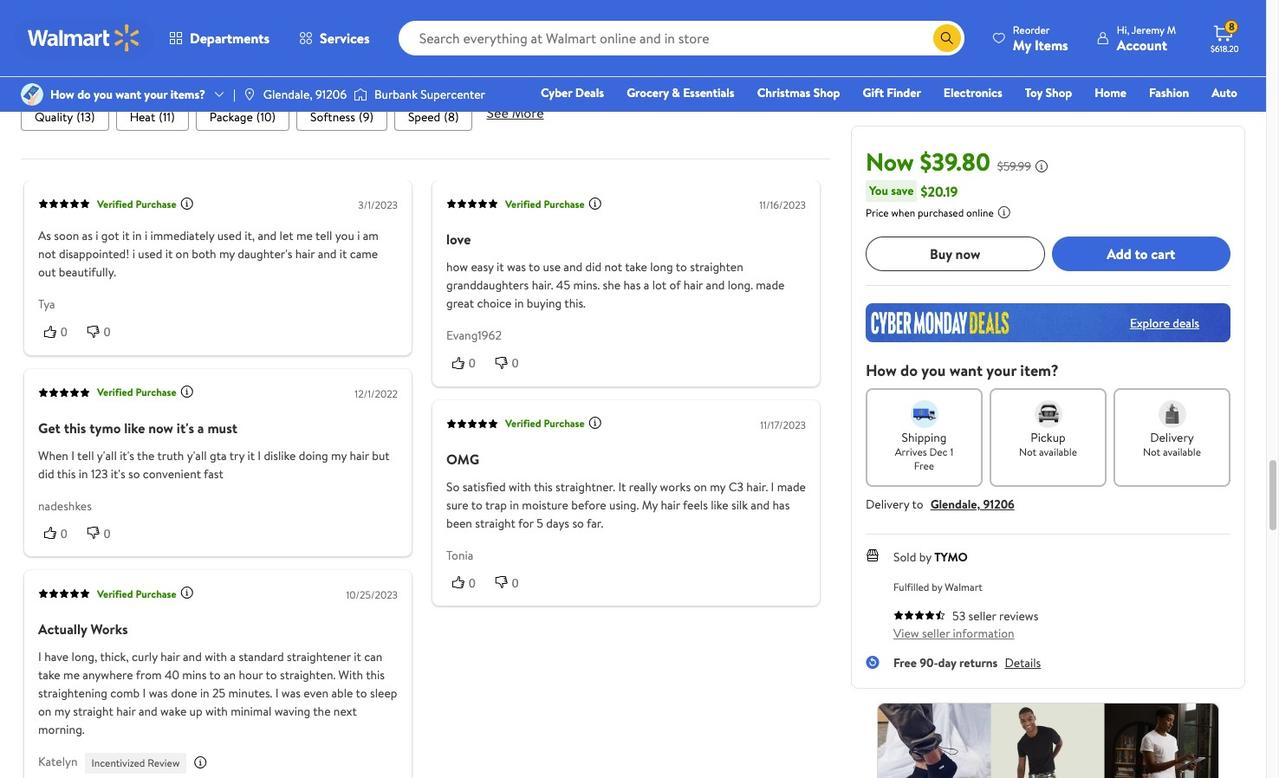 Task type: locate. For each thing, give the bounding box(es) containing it.
0 vertical spatial with
[[509, 479, 531, 496]]

learn more about strikethrough prices image
[[1035, 160, 1049, 173]]

a up an on the bottom left
[[230, 649, 236, 666]]

1 horizontal spatial want
[[950, 360, 983, 382]]

not inside how easy it was to use and did not take long to straighten granddaughters hair. 45 mins. she has a lot of hair and long. made great choice in buying this.
[[605, 259, 623, 276]]

want for items?
[[116, 86, 141, 103]]

pickup
[[1031, 429, 1066, 447]]

available inside pickup not available
[[1040, 445, 1078, 460]]

not up out
[[38, 246, 56, 263]]

has right she
[[624, 277, 641, 294]]

in left 123
[[79, 466, 88, 483]]

works
[[660, 479, 691, 496]]

i
[[71, 447, 75, 465], [258, 447, 261, 465], [771, 479, 775, 496], [38, 649, 41, 666], [143, 685, 146, 703], [275, 685, 279, 703]]

not
[[1020, 445, 1037, 460], [1144, 445, 1161, 460]]

0 horizontal spatial do
[[77, 86, 91, 103]]

straight down trap
[[475, 515, 516, 532]]

available inside delivery not available
[[1164, 445, 1202, 460]]

review
[[148, 756, 180, 771]]

seller down the 4.3208 stars out of 5, based on 53 seller reviews element
[[923, 625, 951, 643]]

2 horizontal spatial on
[[694, 479, 707, 496]]

so right 123
[[128, 466, 140, 483]]

purchased
[[918, 206, 964, 220]]

verified purchase information image for omg
[[588, 416, 602, 430]]

far.
[[587, 515, 604, 532]]

0 vertical spatial take
[[625, 259, 648, 276]]

1 horizontal spatial was
[[282, 685, 301, 703]]

0 horizontal spatial tell
[[77, 447, 94, 465]]

with down '25'
[[205, 703, 228, 721]]

daughter's
[[238, 246, 293, 263]]

verified purchase information image up get this tymo like now it's a must
[[180, 385, 194, 399]]

hair left but
[[350, 447, 369, 465]]

1 horizontal spatial your
[[987, 360, 1017, 382]]

actually works
[[38, 620, 128, 639]]

hair. right "c3"
[[747, 479, 768, 496]]

made right long.
[[756, 277, 785, 294]]

on inside so satisfied with this straightner. it really works on my c3 hair. i made sure to trap in moisture before using. my hair feels like silk and has been straight for 5 days so far.
[[694, 479, 707, 496]]

0 vertical spatial do
[[77, 86, 91, 103]]

in inside so satisfied with this straightner. it really works on my c3 hair. i made sure to trap in moisture before using. my hair feels like silk and has been straight for 5 days so far.
[[510, 497, 519, 514]]

2 vertical spatial on
[[38, 703, 51, 721]]

glendale,
[[263, 86, 313, 103], [931, 496, 981, 513]]

seller
[[969, 608, 997, 625], [923, 625, 951, 643]]

free down shipping
[[915, 459, 935, 473]]

1 vertical spatial tell
[[77, 447, 94, 465]]

tell inside as soon as i got it in i immediately used it, and let me tell you i am not disappointed! i used it on both my daughter's hair and it came out beautifully.
[[316, 228, 332, 245]]

you left "am"
[[335, 228, 354, 245]]

verified purchase information image up mins at the left bottom of the page
[[180, 587, 194, 601]]

0 horizontal spatial you
[[94, 86, 113, 103]]

registry link
[[1031, 108, 1091, 127]]

91206
[[316, 86, 347, 103], [984, 496, 1015, 513]]

you
[[94, 86, 113, 103], [335, 228, 354, 245], [922, 360, 946, 382]]

has
[[624, 277, 641, 294], [773, 497, 790, 514]]

even
[[304, 685, 329, 703]]

see more list
[[21, 104, 831, 131]]

0 vertical spatial verified purchase information image
[[180, 197, 194, 211]]

not inside delivery not available
[[1144, 445, 1161, 460]]

long.
[[728, 277, 753, 294]]

delivery up the sold on the bottom of the page
[[866, 496, 910, 513]]

shop right christmas
[[814, 84, 841, 101]]

see
[[487, 104, 509, 123]]

to down arrives
[[913, 496, 924, 513]]

did inside how easy it was to use and did not take long to straighten granddaughters hair. 45 mins. she has a lot of hair and long. made great choice in buying this.
[[586, 259, 602, 276]]

1 not from the left
[[1020, 445, 1037, 460]]

jeremy
[[1132, 22, 1165, 37]]

toy shop
[[1026, 84, 1073, 101]]

i inside so satisfied with this straightner. it really works on my c3 hair. i made sure to trap in moisture before using. my hair feels like silk and has been straight for 5 days so far.
[[771, 479, 775, 496]]

dec
[[930, 445, 948, 460]]

 image right |
[[243, 88, 257, 101]]

anywhere
[[83, 667, 133, 684]]

a left the lot
[[644, 277, 650, 294]]

verified purchase
[[97, 197, 177, 212], [506, 197, 585, 212], [97, 385, 177, 400], [506, 417, 585, 431], [97, 587, 177, 602]]

0 vertical spatial 91206
[[316, 86, 347, 103]]

Search search field
[[399, 21, 965, 55]]

purchase for actually works
[[136, 587, 177, 602]]

package
[[210, 109, 253, 126]]

list item containing straightening
[[320, 69, 443, 97]]

0 horizontal spatial 91206
[[316, 86, 347, 103]]

1 horizontal spatial by
[[932, 580, 943, 595]]

cart
[[1152, 244, 1176, 263]]

straight inside i have long, thick, curly hair and with a standard straightener it can take me anywhere from 40 mins to an hour to straighten. with this straightening comb i was done in 25 minutes. i was even able to sleep on my straight hair and wake up with minimal waving the next morning.
[[73, 703, 113, 721]]

1 vertical spatial want
[[950, 360, 983, 382]]

as soon as i got it in i immediately used it, and let me tell you i am not disappointed! i used it on both my daughter's hair and it came out beautifully.
[[38, 228, 379, 281]]

verified purchase for actually works
[[97, 587, 177, 602]]

tell right let
[[316, 228, 332, 245]]

for
[[518, 515, 534, 532]]

made inside how easy it was to use and did not take long to straighten granddaughters hair. 45 mins. she has a lot of hair and long. made great choice in buying this.
[[756, 277, 785, 294]]

0 vertical spatial glendale,
[[263, 86, 313, 103]]

2 vertical spatial a
[[230, 649, 236, 666]]

verified purchase up straightner.
[[506, 417, 585, 431]]

0 vertical spatial you
[[94, 86, 113, 103]]

you for how do you want your item?
[[922, 360, 946, 382]]

0 vertical spatial verified purchase information image
[[588, 197, 602, 211]]

my
[[1014, 35, 1032, 54], [642, 497, 658, 514]]

verified purchase information image
[[180, 197, 194, 211], [180, 385, 194, 399], [180, 587, 194, 601]]

price inside list
[[158, 74, 185, 91]]

by right the sold on the bottom of the page
[[920, 549, 932, 566]]

has right silk
[[773, 497, 790, 514]]

40
[[165, 667, 179, 684]]

to left trap
[[471, 497, 483, 514]]

of
[[670, 277, 681, 294]]

1 horizontal spatial delivery
[[1151, 429, 1195, 447]]

0 horizontal spatial did
[[38, 466, 54, 483]]

try
[[229, 447, 245, 465]]

 image
[[354, 86, 368, 103]]

0 vertical spatial hair.
[[532, 277, 554, 294]]

(23)
[[530, 74, 551, 91]]

2 verified purchase information image from the top
[[180, 385, 194, 399]]

Walmart Site-Wide search field
[[399, 21, 965, 55]]

 image
[[21, 83, 43, 106], [243, 88, 257, 101]]

0 vertical spatial tell
[[316, 228, 332, 245]]

2 horizontal spatial was
[[507, 259, 526, 276]]

pickup not available
[[1020, 429, 1078, 460]]

fashion
[[1150, 84, 1190, 101]]

verified purchase up use
[[506, 197, 585, 212]]

3 verified purchase information image from the top
[[180, 587, 194, 601]]

0 horizontal spatial now
[[148, 419, 173, 438]]

straightening
[[334, 74, 405, 91]]

it inside how easy it was to use and did not take long to straighten granddaughters hair. 45 mins. she has a lot of hair and long. made great choice in buying this.
[[497, 259, 504, 276]]

the down the even at the bottom left of the page
[[313, 703, 331, 721]]

1 horizontal spatial a
[[230, 649, 236, 666]]

1 vertical spatial delivery
[[866, 496, 910, 513]]

hair right daughter's
[[296, 246, 315, 263]]

0 horizontal spatial y'all
[[97, 447, 117, 465]]

the inside i have long, thick, curly hair and with a standard straightener it can take me anywhere from 40 mins to an hour to straighten. with this straightening comb i was done in 25 minutes. i was even able to sleep on my straight hair and wake up with minimal waving the next morning.
[[313, 703, 331, 721]]

to left 'cart'
[[1136, 244, 1149, 263]]

hair
[[296, 246, 315, 263], [684, 277, 703, 294], [350, 447, 369, 465], [661, 497, 681, 514], [161, 649, 180, 666], [116, 703, 136, 721]]

me inside as soon as i got it in i immediately used it, and let me tell you i am not disappointed! i used it on both my daughter's hair and it came out beautifully.
[[297, 228, 313, 245]]

hair.
[[532, 277, 554, 294], [747, 479, 768, 496]]

0 vertical spatial how
[[50, 86, 74, 103]]

on up feels
[[694, 479, 707, 496]]

1 y'all from the left
[[97, 447, 117, 465]]

glendale, down 1
[[931, 496, 981, 513]]

0 vertical spatial so
[[128, 466, 140, 483]]

0 vertical spatial by
[[920, 549, 932, 566]]

1 horizontal spatial how
[[866, 360, 897, 382]]

save
[[892, 182, 914, 199]]

my left items
[[1014, 35, 1032, 54]]

shop for christmas shop
[[814, 84, 841, 101]]

home
[[1095, 84, 1127, 101]]

feels
[[683, 497, 708, 514]]

1 available from the left
[[1040, 445, 1078, 460]]

0 vertical spatial me
[[297, 228, 313, 245]]

1 horizontal spatial straight
[[475, 515, 516, 532]]

by right fulfilled
[[932, 580, 943, 595]]

0 vertical spatial on
[[176, 246, 189, 263]]

auto link
[[1205, 83, 1246, 102]]

in inside as soon as i got it in i immediately used it, and let me tell you i am not disappointed! i used it on both my daughter's hair and it came out beautifully.
[[132, 228, 142, 245]]

0 horizontal spatial delivery
[[866, 496, 910, 513]]

1 vertical spatial your
[[987, 360, 1017, 382]]

this down when
[[57, 466, 76, 483]]

did down when
[[38, 466, 54, 483]]

list item
[[21, 69, 138, 97], [144, 69, 224, 97], [231, 69, 313, 97], [320, 69, 443, 97], [450, 69, 565, 97], [572, 69, 651, 97], [21, 104, 109, 131], [116, 104, 189, 131], [196, 104, 290, 131], [297, 104, 387, 131], [394, 104, 473, 131]]

1 horizontal spatial glendale,
[[931, 496, 981, 513]]

an
[[224, 667, 236, 684]]

0 horizontal spatial seller
[[923, 625, 951, 643]]

did inside when i tell y'all it's the truth y'all gta try it i dislike doing my hair but did this in 123 it's so convenient fast
[[38, 466, 54, 483]]

1 vertical spatial do
[[901, 360, 918, 382]]

my inside so satisfied with this straightner. it really works on my c3 hair. i made sure to trap in moisture before using. my hair feels like silk and has been straight for 5 days so far.
[[642, 497, 658, 514]]

0 horizontal spatial has
[[624, 277, 641, 294]]

2 vertical spatial you
[[922, 360, 946, 382]]

me inside i have long, thick, curly hair and with a standard straightener it can take me anywhere from 40 mins to an hour to straighten. with this straightening comb i was done in 25 minutes. i was even able to sleep on my straight hair and wake up with minimal waving the next morning.
[[63, 667, 80, 684]]

$20.19
[[921, 182, 959, 201]]

1 vertical spatial did
[[38, 466, 54, 483]]

tell inside when i tell y'all it's the truth y'all gta try it i dislike doing my hair but did this in 123 it's so convenient fast
[[77, 447, 94, 465]]

seller right 53
[[969, 608, 997, 625]]

verified purchase up get this tymo like now it's a must
[[97, 385, 177, 400]]

want left item?
[[950, 360, 983, 382]]

0 horizontal spatial your
[[144, 86, 168, 103]]

0 vertical spatial my
[[1014, 35, 1032, 54]]

auto registry
[[1039, 84, 1238, 126]]

your up heat (11)
[[144, 86, 168, 103]]

legal information image
[[998, 206, 1012, 219]]

available down intent image for pickup
[[1040, 445, 1078, 460]]

1 horizontal spatial seller
[[969, 608, 997, 625]]

1 vertical spatial take
[[38, 667, 60, 684]]

1 vertical spatial me
[[63, 667, 80, 684]]

glendale, up (10)
[[263, 86, 313, 103]]

to inside button
[[1136, 244, 1149, 263]]

love
[[447, 230, 471, 249]]

has inside so satisfied with this straightner. it really works on my c3 hair. i made sure to trap in moisture before using. my hair feels like silk and has been straight for 5 days so far.
[[773, 497, 790, 514]]

10/25/2023
[[346, 588, 398, 603]]

0 horizontal spatial available
[[1040, 445, 1078, 460]]

thick,
[[100, 649, 129, 666]]

price down you
[[866, 206, 889, 220]]

y'all left the gta
[[187, 447, 207, 465]]

purchase for love
[[544, 197, 585, 212]]

this up moisture
[[534, 479, 553, 496]]

it left came
[[340, 246, 347, 263]]

1 vertical spatial you
[[335, 228, 354, 245]]

0 vertical spatial want
[[116, 86, 141, 103]]

1 vertical spatial hair.
[[747, 479, 768, 496]]

you up intent image for shipping
[[922, 360, 946, 382]]

delivery down intent image for delivery
[[1151, 429, 1195, 447]]

now inside button
[[956, 244, 981, 263]]

0 horizontal spatial  image
[[21, 83, 43, 106]]

list item containing ease of use
[[21, 69, 138, 97]]

1 horizontal spatial like
[[711, 497, 729, 514]]

1 horizontal spatial take
[[625, 259, 648, 276]]

it's right 123
[[111, 466, 125, 483]]

list item containing softness
[[297, 104, 387, 131]]

i right the disappointed!
[[132, 246, 135, 263]]

purchase up use
[[544, 197, 585, 212]]

before
[[572, 497, 607, 514]]

1 horizontal spatial  image
[[243, 88, 257, 101]]

deals
[[575, 84, 605, 101]]

verified purchase information image
[[588, 197, 602, 211], [588, 416, 602, 430]]

1 vertical spatial verified purchase information image
[[588, 416, 602, 430]]

easy
[[471, 259, 494, 276]]

1 vertical spatial now
[[148, 419, 173, 438]]

on up the morning.
[[38, 703, 51, 721]]

it's up truth at the bottom left
[[177, 419, 194, 438]]

made inside so satisfied with this straightner. it really works on my c3 hair. i made sure to trap in moisture before using. my hair feels like silk and has been straight for 5 days so far.
[[778, 479, 806, 496]]

0 vertical spatial delivery
[[1151, 429, 1195, 447]]

it right try
[[247, 447, 255, 465]]

in right got
[[132, 228, 142, 245]]

2 shop from the left
[[1046, 84, 1073, 101]]

did up mins.
[[586, 259, 602, 276]]

purchase up straightner.
[[544, 417, 585, 431]]

you up the (13)
[[94, 86, 113, 103]]

now right buy
[[956, 244, 981, 263]]

0 button
[[38, 324, 81, 342], [81, 324, 125, 342], [447, 355, 490, 373], [490, 355, 533, 373], [38, 525, 81, 543], [81, 525, 125, 543], [447, 575, 490, 592], [490, 575, 533, 592]]

my inside i have long, thick, curly hair and with a standard straightener it can take me anywhere from 40 mins to an hour to straighten. with this straightening comb i was done in 25 minutes. i was even able to sleep on my straight hair and wake up with minimal waving the next morning.
[[54, 703, 70, 721]]

and left came
[[318, 246, 337, 263]]

made right "c3"
[[778, 479, 806, 496]]

do right of
[[77, 86, 91, 103]]

this down 'can'
[[366, 667, 385, 684]]

gta
[[210, 447, 227, 465]]

the left truth at the bottom left
[[137, 447, 155, 465]]

i right as
[[96, 228, 98, 245]]

0 horizontal spatial me
[[63, 667, 80, 684]]

list
[[21, 69, 831, 97]]

0 horizontal spatial hair.
[[532, 277, 554, 294]]

in right choice
[[515, 295, 524, 313]]

this inside i have long, thick, curly hair and with a standard straightener it can take me anywhere from 40 mins to an hour to straighten. with this straightening comb i was done in 25 minutes. i was even able to sleep on my straight hair and wake up with minimal waving the next morning.
[[366, 667, 385, 684]]

0 vertical spatial made
[[756, 277, 785, 294]]

reorder
[[1014, 22, 1050, 37]]

0 horizontal spatial so
[[128, 466, 140, 483]]

1 horizontal spatial my
[[1014, 35, 1032, 54]]

this inside so satisfied with this straightner. it really works on my c3 hair. i made sure to trap in moisture before using. my hair feels like silk and has been straight for 5 days so far.
[[534, 479, 553, 496]]

a
[[644, 277, 650, 294], [198, 419, 204, 438], [230, 649, 236, 666]]

0 vertical spatial now
[[956, 244, 981, 263]]

i right got
[[145, 228, 148, 245]]

1 vertical spatial the
[[313, 703, 331, 721]]

2 y'all from the left
[[187, 447, 207, 465]]

and
[[258, 228, 277, 245], [318, 246, 337, 263], [564, 259, 583, 276], [706, 277, 725, 294], [751, 497, 770, 514], [183, 649, 202, 666], [139, 703, 158, 721]]

2 not from the left
[[1144, 445, 1161, 460]]

it's down get this tymo like now it's a must
[[120, 447, 134, 465]]

2 vertical spatial verified purchase information image
[[180, 587, 194, 601]]

katelyn
[[38, 754, 78, 771]]

both
[[192, 246, 216, 263]]

my left "c3"
[[710, 479, 726, 496]]

up
[[190, 703, 203, 721]]

soon
[[54, 228, 79, 245]]

cyber monday deals image
[[866, 303, 1231, 343]]

1 horizontal spatial not
[[1144, 445, 1161, 460]]

add
[[1107, 244, 1132, 263]]

hair inside so satisfied with this straightner. it really works on my c3 hair. i made sure to trap in moisture before using. my hair feels like silk and has been straight for 5 days so far.
[[661, 497, 681, 514]]

want for item?
[[950, 360, 983, 382]]

1 horizontal spatial not
[[605, 259, 623, 276]]

not down intent image for pickup
[[1020, 445, 1037, 460]]

0 horizontal spatial want
[[116, 86, 141, 103]]

was down from
[[149, 685, 168, 703]]

3/1/2023
[[358, 198, 398, 213]]

when
[[892, 206, 916, 220]]

it left 'can'
[[354, 649, 361, 666]]

list item containing quality
[[21, 104, 109, 131]]

tymo
[[935, 549, 968, 566]]

how
[[447, 259, 468, 276]]

delivery for to
[[866, 496, 910, 513]]

like left silk
[[711, 497, 729, 514]]

verified for get this tymo like now it's a must
[[97, 385, 133, 400]]

take down have
[[38, 667, 60, 684]]

0 horizontal spatial shop
[[814, 84, 841, 101]]

hair right of at right
[[684, 277, 703, 294]]

2 available from the left
[[1164, 445, 1202, 460]]

1 horizontal spatial so
[[573, 515, 584, 532]]

it inside when i tell y'all it's the truth y'all gta try it i dislike doing my hair but did this in 123 it's so convenient fast
[[247, 447, 255, 465]]

you for how do you want your items?
[[94, 86, 113, 103]]

and right silk
[[751, 497, 770, 514]]

2 horizontal spatial a
[[644, 277, 650, 294]]

and inside so satisfied with this straightner. it really works on my c3 hair. i made sure to trap in moisture before using. my hair feels like silk and has been straight for 5 days so far.
[[751, 497, 770, 514]]

used left "it,"
[[217, 228, 242, 245]]

incentivized review
[[91, 756, 180, 771]]

1 vertical spatial how
[[866, 360, 897, 382]]

registry
[[1039, 108, 1083, 126]]

1 horizontal spatial shop
[[1046, 84, 1073, 101]]

your for item?
[[987, 360, 1017, 382]]

1 horizontal spatial available
[[1164, 445, 1202, 460]]

2 verified purchase information image from the top
[[588, 416, 602, 430]]

in left '25'
[[200, 685, 210, 703]]

verified purchase information image for get this tymo like now it's a must
[[180, 385, 194, 399]]

home link
[[1087, 83, 1135, 102]]

you save $20.19
[[870, 182, 959, 201]]

hair up '40' at the left of page
[[161, 649, 180, 666]]

1 vertical spatial used
[[138, 246, 162, 263]]

1 horizontal spatial has
[[773, 497, 790, 514]]

0 vertical spatial straight
[[475, 515, 516, 532]]

0 horizontal spatial not
[[38, 246, 56, 263]]

to
[[1136, 244, 1149, 263], [529, 259, 540, 276], [676, 259, 688, 276], [913, 496, 924, 513], [471, 497, 483, 514], [209, 667, 221, 684], [266, 667, 277, 684], [356, 685, 367, 703]]

so
[[128, 466, 140, 483], [573, 515, 584, 532]]

verified purchase information image up immediately
[[180, 197, 194, 211]]

2 vertical spatial it's
[[111, 466, 125, 483]]

list item containing package
[[196, 104, 290, 131]]

like inside so satisfied with this straightner. it really works on my c3 hair. i made sure to trap in moisture before using. my hair feels like silk and has been straight for 5 days so far.
[[711, 497, 729, 514]]

how do you want your item?
[[866, 360, 1059, 382]]

0 horizontal spatial by
[[920, 549, 932, 566]]

1 horizontal spatial 91206
[[984, 496, 1015, 513]]

christmas shop
[[758, 84, 841, 101]]

0 vertical spatial your
[[144, 86, 168, 103]]

truth
[[157, 447, 184, 465]]

intent image for delivery image
[[1159, 401, 1187, 428]]

toy shop link
[[1018, 83, 1081, 102]]

not inside pickup not available
[[1020, 445, 1037, 460]]

1 vertical spatial my
[[642, 497, 658, 514]]

electronics
[[944, 84, 1003, 101]]

(99)
[[102, 74, 124, 91]]

was right the easy
[[507, 259, 526, 276]]

with inside so satisfied with this straightner. it really works on my c3 hair. i made sure to trap in moisture before using. my hair feels like silk and has been straight for 5 days so far.
[[509, 479, 531, 496]]

1 horizontal spatial me
[[297, 228, 313, 245]]

by for sold
[[920, 549, 932, 566]]

verified purchase information image for love
[[588, 197, 602, 211]]

1 vertical spatial so
[[573, 515, 584, 532]]

1 verified purchase information image from the top
[[588, 197, 602, 211]]

available for pickup
[[1040, 445, 1078, 460]]

1 horizontal spatial price
[[866, 206, 889, 220]]

2 vertical spatial with
[[205, 703, 228, 721]]

my inside as soon as i got it in i immediately used it, and let me tell you i am not disappointed! i used it on both my daughter's hair and it came out beautifully.
[[219, 246, 235, 263]]

sold by tymo
[[894, 549, 968, 566]]

list item containing appearance
[[450, 69, 565, 97]]

straightner.
[[556, 479, 616, 496]]

free left 90-
[[894, 655, 917, 672]]

1 vertical spatial on
[[694, 479, 707, 496]]

to left use
[[529, 259, 540, 276]]

this inside when i tell y'all it's the truth y'all gta try it i dislike doing my hair but did this in 123 it's so convenient fast
[[57, 466, 76, 483]]

on inside i have long, thick, curly hair and with a standard straightener it can take me anywhere from 40 mins to an hour to straighten. with this straightening comb i was done in 25 minutes. i was even able to sleep on my straight hair and wake up with minimal waving the next morning.
[[38, 703, 51, 721]]

y'all up 123
[[97, 447, 117, 465]]

lot
[[653, 277, 667, 294]]

details
[[1005, 655, 1042, 672]]

0 horizontal spatial take
[[38, 667, 60, 684]]

hair down comb
[[116, 703, 136, 721]]

do
[[77, 86, 91, 103], [901, 360, 918, 382]]

1 vertical spatial straight
[[73, 703, 113, 721]]

delivery inside delivery not available
[[1151, 429, 1195, 447]]

0 horizontal spatial like
[[124, 419, 145, 438]]

used down immediately
[[138, 246, 162, 263]]

i left have
[[38, 649, 41, 666]]

1 shop from the left
[[814, 84, 841, 101]]

available down intent image for delivery
[[1164, 445, 1202, 460]]

toy
[[1026, 84, 1043, 101]]

the inside when i tell y'all it's the truth y'all gta try it i dislike doing my hair but did this in 123 it's so convenient fast
[[137, 447, 155, 465]]

 image up quality
[[21, 83, 43, 106]]

me right let
[[297, 228, 313, 245]]

heat
[[130, 109, 155, 126]]



Task type: describe. For each thing, give the bounding box(es) containing it.
shipping arrives dec 1 free
[[895, 429, 954, 473]]

53
[[953, 608, 966, 625]]

12/1/2022
[[355, 387, 398, 401]]

able
[[332, 685, 353, 703]]

sure
[[447, 497, 469, 514]]

$39.80
[[920, 145, 991, 179]]

my inside reorder my items
[[1014, 35, 1032, 54]]

1 vertical spatial it's
[[120, 447, 134, 465]]

and up mins at the left bottom of the page
[[183, 649, 202, 666]]

how easy it was to use and did not take long to straighten granddaughters hair. 45 mins. she has a lot of hair and long. made great choice in buying this.
[[447, 259, 785, 313]]

more
[[512, 104, 544, 123]]

my inside when i tell y'all it's the truth y'all gta try it i dislike doing my hair but did this in 123 it's so convenient fast
[[331, 447, 347, 465]]

purchase for omg
[[544, 417, 585, 431]]

list item containing speed
[[394, 104, 473, 131]]

hair. inside so satisfied with this straightner. it really works on my c3 hair. i made sure to trap in moisture before using. my hair feels like silk and has been straight for 5 days so far.
[[747, 479, 768, 496]]

 image for how do you want your items?
[[21, 83, 43, 106]]

explore
[[1131, 314, 1171, 332]]

do for how do you want your item?
[[901, 360, 918, 382]]

intent image for pickup image
[[1035, 401, 1063, 428]]

fulfilled by walmart
[[894, 580, 983, 595]]

was inside how easy it was to use and did not take long to straighten granddaughters hair. 45 mins. she has a lot of hair and long. made great choice in buying this.
[[507, 259, 526, 276]]

not for pickup
[[1020, 445, 1037, 460]]

so inside so satisfied with this straightner. it really works on my c3 hair. i made sure to trap in moisture before using. my hair feels like silk and has been straight for 5 days so far.
[[573, 515, 584, 532]]

to left an on the bottom left
[[209, 667, 221, 684]]

actually
[[38, 620, 87, 639]]

to inside so satisfied with this straightner. it really works on my c3 hair. i made sure to trap in moisture before using. my hair feels like silk and has been straight for 5 days so far.
[[471, 497, 483, 514]]

works
[[91, 620, 128, 639]]

53 seller reviews
[[953, 608, 1039, 625]]

i left dislike
[[258, 447, 261, 465]]

straightener
[[287, 649, 351, 666]]

days
[[547, 515, 570, 532]]

seller for 53
[[969, 608, 997, 625]]

straighten
[[690, 259, 744, 276]]

straight inside so satisfied with this straightner. it really works on my c3 hair. i made sure to trap in moisture before using. my hair feels like silk and has been straight for 5 days so far.
[[475, 515, 516, 532]]

i up waving
[[275, 685, 279, 703]]

nadeshkes
[[38, 498, 92, 515]]

but
[[372, 447, 390, 465]]

buying
[[527, 295, 562, 313]]

am
[[363, 228, 379, 245]]

let
[[280, 228, 294, 245]]

my inside so satisfied with this straightner. it really works on my c3 hair. i made sure to trap in moisture before using. my hair feels like silk and has been straight for 5 days so far.
[[710, 479, 726, 496]]

to up of at right
[[676, 259, 688, 276]]

a inside how easy it was to use and did not take long to straighten granddaughters hair. 45 mins. she has a lot of hair and long. made great choice in buying this.
[[644, 277, 650, 294]]

on inside as soon as i got it in i immediately used it, and let me tell you i am not disappointed! i used it on both my daughter's hair and it came out beautifully.
[[176, 246, 189, 263]]

|
[[233, 86, 236, 103]]

comb
[[110, 685, 140, 703]]

frequent
[[21, 31, 76, 50]]

to right hour
[[266, 667, 277, 684]]

hair inside when i tell y'all it's the truth y'all gta try it i dislike doing my hair but did this in 123 it's so convenient fast
[[350, 447, 369, 465]]

so inside when i tell y'all it's the truth y'all gta try it i dislike doing my hair but did this in 123 it's so convenient fast
[[128, 466, 140, 483]]

list containing ease of use
[[21, 69, 831, 97]]

and down straighten
[[706, 277, 725, 294]]

in inside i have long, thick, curly hair and with a standard straightener it can take me anywhere from 40 mins to an hour to straighten. with this straightening comb i was done in 25 minutes. i was even able to sleep on my straight hair and wake up with minimal waving the next morning.
[[200, 685, 210, 703]]

a inside i have long, thick, curly hair and with a standard straightener it can take me anywhere from 40 mins to an hour to straighten. with this straightening comb i was done in 25 minutes. i was even able to sleep on my straight hair and wake up with minimal waving the next morning.
[[230, 649, 236, 666]]

get this tymo like now it's a must
[[38, 419, 238, 438]]

this.
[[565, 295, 586, 313]]

essentials
[[683, 84, 735, 101]]

view seller information
[[894, 625, 1015, 643]]

doing
[[299, 447, 328, 465]]

0 horizontal spatial glendale,
[[263, 86, 313, 103]]

how for how do you want your item?
[[866, 360, 897, 382]]

list item containing value
[[572, 69, 651, 97]]

1 vertical spatial 91206
[[984, 496, 1015, 513]]

returns
[[960, 655, 998, 672]]

to right able
[[356, 685, 367, 703]]

by for fulfilled
[[932, 580, 943, 595]]

hair inside how easy it was to use and did not take long to straighten granddaughters hair. 45 mins. she has a lot of hair and long. made great choice in buying this.
[[684, 277, 703, 294]]

take inside i have long, thick, curly hair and with a standard straightener it can take me anywhere from 40 mins to an hour to straighten. with this straightening comb i was done in 25 minutes. i was even able to sleep on my straight hair and wake up with minimal waving the next morning.
[[38, 667, 60, 684]]

walmart image
[[28, 24, 140, 52]]

0 vertical spatial like
[[124, 419, 145, 438]]

0 vertical spatial it's
[[177, 419, 194, 438]]

fashion link
[[1142, 83, 1198, 102]]

i have long, thick, curly hair and with a standard straightener it can take me anywhere from 40 mins to an hour to straighten. with this straightening comb i was done in 25 minutes. i was even able to sleep on my straight hair and wake up with minimal waving the next morning.
[[38, 649, 398, 739]]

view seller information link
[[894, 625, 1015, 643]]

trap
[[486, 497, 507, 514]]

purchase up immediately
[[136, 197, 177, 212]]

mentions
[[79, 31, 136, 50]]

delivery for not
[[1151, 429, 1195, 447]]

verified for omg
[[506, 417, 542, 431]]

out
[[38, 264, 56, 281]]

it inside i have long, thick, curly hair and with a standard straightener it can take me anywhere from 40 mins to an hour to straighten. with this straightening comb i was done in 25 minutes. i was even able to sleep on my straight hair and wake up with minimal waving the next morning.
[[354, 649, 361, 666]]

tymo
[[89, 419, 121, 438]]

cyber deals link
[[533, 83, 612, 102]]

verified for actually works
[[97, 587, 133, 602]]

0 horizontal spatial was
[[149, 685, 168, 703]]

and right "it,"
[[258, 228, 277, 245]]

verified purchase up got
[[97, 197, 177, 212]]

departments
[[190, 29, 270, 48]]

finder
[[887, 84, 922, 101]]

account
[[1117, 35, 1168, 54]]

not for delivery
[[1144, 445, 1161, 460]]

m
[[1168, 22, 1177, 37]]

as
[[38, 228, 51, 245]]

as
[[82, 228, 93, 245]]

0 horizontal spatial a
[[198, 419, 204, 438]]

shop for toy shop
[[1046, 84, 1073, 101]]

take inside how easy it was to use and did not take long to straighten granddaughters hair. 45 mins. she has a lot of hair and long. made great choice in buying this.
[[625, 259, 648, 276]]

christmas shop link
[[750, 83, 848, 102]]

gift
[[863, 84, 884, 101]]

0 horizontal spatial used
[[138, 246, 162, 263]]

price (33)
[[158, 74, 210, 91]]

price for price (33)
[[158, 74, 185, 91]]

one debit
[[1105, 108, 1164, 126]]

can
[[364, 649, 383, 666]]

hair inside as soon as i got it in i immediately used it, and let me tell you i am not disappointed! i used it on both my daughter's hair and it came out beautifully.
[[296, 246, 315, 263]]

got
[[101, 228, 119, 245]]

(11)
[[159, 109, 175, 126]]

$618.20
[[1211, 42, 1240, 55]]

list item containing brush
[[231, 69, 313, 97]]

see more button
[[487, 104, 544, 123]]

quality
[[35, 109, 73, 126]]

verified for love
[[506, 197, 542, 212]]

8 $618.20
[[1211, 19, 1240, 55]]

verified purchase for love
[[506, 197, 585, 212]]

add to cart
[[1107, 244, 1176, 263]]

 image for glendale, 91206
[[243, 88, 257, 101]]

do for how do you want your items?
[[77, 86, 91, 103]]

been
[[447, 515, 472, 532]]

of
[[62, 74, 76, 91]]

1 verified purchase information image from the top
[[180, 197, 194, 211]]

i right when
[[71, 447, 75, 465]]

softness
[[310, 109, 355, 126]]

1 vertical spatial with
[[205, 649, 227, 666]]

straightening (26)
[[334, 74, 429, 91]]

has inside how easy it was to use and did not take long to straighten granddaughters hair. 45 mins. she has a lot of hair and long. made great choice in buying this.
[[624, 277, 641, 294]]

purchase for get this tymo like now it's a must
[[136, 385, 177, 400]]

ease of use (99)
[[35, 74, 124, 91]]

delivery not available
[[1144, 429, 1202, 460]]

view
[[894, 625, 920, 643]]

incentivized review information image
[[194, 756, 208, 770]]

it right got
[[122, 228, 130, 245]]

how for how do you want your items?
[[50, 86, 74, 103]]

and left wake
[[139, 703, 158, 721]]

verified purchase for omg
[[506, 417, 585, 431]]

with
[[339, 667, 363, 684]]

i left "am"
[[357, 228, 360, 245]]

1 vertical spatial free
[[894, 655, 917, 672]]

item?
[[1021, 360, 1059, 382]]

minimal
[[231, 703, 272, 721]]

seller for view
[[923, 625, 951, 643]]

intent image for shipping image
[[911, 401, 939, 428]]

this right the get
[[64, 419, 86, 438]]

you
[[870, 182, 889, 199]]

brush (29)
[[245, 74, 299, 91]]

list item containing heat
[[116, 104, 189, 131]]

using.
[[610, 497, 639, 514]]

frequent mentions
[[21, 31, 136, 50]]

in inside how easy it was to use and did not take long to straighten granddaughters hair. 45 mins. she has a lot of hair and long. made great choice in buying this.
[[515, 295, 524, 313]]

in inside when i tell y'all it's the truth y'all gta try it i dislike doing my hair but did this in 123 it's so convenient fast
[[79, 466, 88, 483]]

and up 45
[[564, 259, 583, 276]]

price for price when purchased online
[[866, 206, 889, 220]]

now $39.80
[[866, 145, 991, 179]]

(9)
[[359, 109, 374, 126]]

you inside as soon as i got it in i immediately used it, and let me tell you i am not disappointed! i used it on both my daughter's hair and it came out beautifully.
[[335, 228, 354, 245]]

long,
[[72, 649, 97, 666]]

list item containing price
[[144, 69, 224, 97]]

4.3208 stars out of 5, based on 53 seller reviews element
[[894, 610, 946, 621]]

verified purchase for get this tymo like now it's a must
[[97, 385, 177, 400]]

wake
[[160, 703, 187, 721]]

1 vertical spatial glendale,
[[931, 496, 981, 513]]

how do you want your items?
[[50, 86, 206, 103]]

25
[[212, 685, 226, 703]]

came
[[350, 246, 378, 263]]

0 vertical spatial used
[[217, 228, 242, 245]]

your for items?
[[144, 86, 168, 103]]

search icon image
[[941, 31, 955, 45]]

details button
[[1005, 655, 1042, 672]]

hair. inside how easy it was to use and did not take long to straighten granddaughters hair. 45 mins. she has a lot of hair and long. made great choice in buying this.
[[532, 277, 554, 294]]

hour
[[239, 667, 263, 684]]

i down from
[[143, 685, 146, 703]]

8
[[1229, 19, 1235, 34]]

verified purchase information image for actually works
[[180, 587, 194, 601]]

free inside shipping arrives dec 1 free
[[915, 459, 935, 473]]

available for delivery
[[1164, 445, 1202, 460]]

45
[[557, 277, 571, 294]]

not inside as soon as i got it in i immediately used it, and let me tell you i am not disappointed! i used it on both my daughter's hair and it came out beautifully.
[[38, 246, 56, 263]]

walmart
[[945, 580, 983, 595]]

choice
[[477, 295, 512, 313]]

it down immediately
[[165, 246, 173, 263]]

dislike
[[264, 447, 296, 465]]

heat (11)
[[130, 109, 175, 126]]



Task type: vqa. For each thing, say whether or not it's contained in the screenshot.
$ 22 31
no



